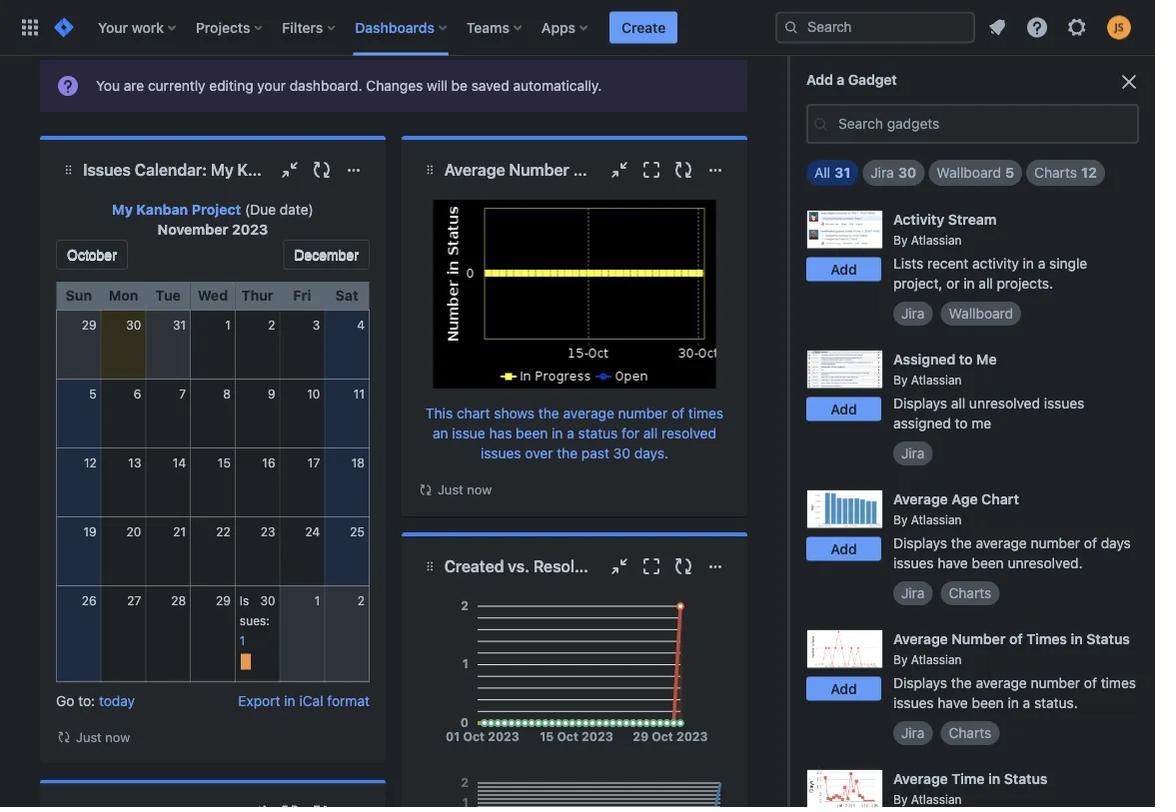 Task type: vqa. For each thing, say whether or not it's contained in the screenshot.
open image to the top
no



Task type: describe. For each thing, give the bounding box(es) containing it.
assigned to me by atlassian displays all unresolved issues assigned to me
[[893, 351, 1085, 432]]

custom dashboard
[[44, 6, 260, 34]]

wed
[[198, 287, 228, 304]]

status inside average time in status by atlassian
[[1004, 771, 1048, 787]]

help image
[[1025, 15, 1049, 39]]

primary element
[[12, 0, 776, 55]]

you
[[96, 77, 120, 94]]

your profile and settings image
[[1107, 15, 1131, 39]]

assigned to me image
[[807, 350, 883, 389]]

30 down mon
[[126, 318, 141, 332]]

now for an arrow curved in a circular way on the button that refreshes the dashboard icon in issues calendar: my kanban project region
[[105, 729, 130, 744]]

today
[[99, 692, 135, 709]]

jira for assigned to me
[[901, 445, 925, 462]]

refresh issues calendar: my kanban project image
[[310, 158, 334, 182]]

project,
[[893, 275, 943, 292]]

by inside average time in status by atlassian
[[893, 793, 908, 807]]

more actions for created vs. resolved chart: my kanban project gadget image
[[704, 555, 728, 579]]

you are currently editing your dashboard. changes will be saved automatically.
[[96, 77, 602, 94]]

minimize issue statistics: my kanban project (assignee) image
[[246, 802, 270, 808]]

all
[[815, 164, 831, 181]]

teams button
[[461, 11, 530, 43]]

wallboard for wallboard
[[949, 305, 1014, 322]]

dashboards
[[355, 19, 435, 35]]

dashboard
[[148, 6, 260, 34]]

jira for average number of times in status
[[901, 725, 925, 742]]

number inside average number of times in status by atlassian displays the average number of times issues have been in a status.
[[1031, 675, 1080, 692]]

calendar:
[[135, 160, 207, 179]]

atlassian inside the assigned to me by atlassian displays all unresolved issues assigned to me
[[911, 373, 962, 387]]

unresolved
[[969, 395, 1040, 412]]

number inside average age chart by atlassian displays the average number of days issues have been unresolved.
[[1031, 535, 1080, 552]]

average number of times in status image
[[807, 630, 883, 669]]

add for average age chart
[[831, 541, 857, 557]]

just for an arrow curved in a circular way on the button that refreshes the dashboard icon in issues calendar: my kanban project region
[[76, 729, 102, 744]]

maximize issue statistics: my kanban project (assignee) image
[[278, 802, 302, 808]]

0 vertical spatial 1
[[225, 318, 231, 332]]

my kanban project (due date) november 2023
[[112, 201, 314, 238]]

displays for displays the average number of days issues have been unresolved.
[[893, 535, 947, 552]]

add button for displays the average number of times issues have been in a status.
[[807, 677, 881, 701]]

over
[[525, 445, 553, 462]]

refresh
[[314, 11, 365, 28]]

create
[[622, 19, 666, 35]]

dashboards button
[[349, 11, 455, 43]]

charts 12
[[1035, 164, 1097, 181]]

changes
[[366, 77, 423, 94]]

average number of times in status : my kanban project region
[[418, 200, 732, 501]]

jira for average age chart
[[901, 585, 925, 602]]

average number of times in status by atlassian displays the average number of times issues have been in a status.
[[893, 631, 1136, 712]]

export in ical format link
[[238, 692, 370, 709]]

automatically.
[[513, 77, 602, 94]]

banner containing your work
[[0, 0, 1155, 56]]

jira for activity stream
[[901, 305, 925, 322]]

currently
[[148, 77, 205, 94]]

displays for displays all unresolved issues assigned to me
[[893, 395, 947, 412]]

have inside average age chart by atlassian displays the average number of days issues have been unresolved.
[[938, 555, 968, 572]]

gadget
[[448, 11, 494, 28]]

all inside activity stream by atlassian lists recent activity in a single project, or in all projects.
[[979, 275, 993, 292]]

16
[[262, 456, 275, 470]]

3
[[313, 318, 320, 332]]

your work
[[98, 19, 164, 35]]

average time in status by atlassian
[[893, 771, 1048, 807]]

undefined generated chart image image
[[433, 200, 716, 389]]

11
[[354, 387, 365, 401]]

issues
[[83, 160, 131, 179]]

status
[[578, 425, 618, 442]]

charts for chart
[[949, 585, 992, 602]]

0 vertical spatial 2
[[268, 318, 275, 332]]

wallboard 5
[[937, 164, 1015, 181]]

maximize average number of times in status : my kanban project image
[[640, 158, 664, 182]]

is sues: 1
[[240, 594, 270, 648]]

add for activity stream
[[831, 261, 857, 277]]

activity
[[973, 255, 1019, 272]]

23
[[261, 525, 275, 539]]

ical
[[299, 692, 323, 709]]

chart
[[457, 405, 490, 422]]

1 horizontal spatial 31
[[835, 164, 851, 181]]

19
[[83, 525, 97, 539]]

fri
[[293, 287, 311, 304]]

this chart shows the average number of times an issue has been in a status for all resolved issues over the past 30 days.
[[426, 405, 724, 462]]

9
[[268, 387, 275, 401]]

a inside average number of times in status by atlassian displays the average number of times issues have been in a status.
[[1023, 695, 1031, 712]]

issues inside the assigned to me by atlassian displays all unresolved issues assigned to me
[[1044, 395, 1085, 412]]

all 31
[[815, 164, 851, 181]]

more actions for average number of times in status : my kanban project gadget image
[[704, 158, 728, 182]]

unresolved.
[[1008, 555, 1083, 572]]

by inside activity stream by atlassian lists recent activity in a single project, or in all projects.
[[893, 233, 908, 247]]

1 horizontal spatial 5
[[1005, 164, 1015, 181]]

add button for displays all unresolved issues assigned to me
[[807, 397, 881, 421]]

custom
[[44, 6, 143, 34]]

average for average number of times in status
[[893, 631, 948, 647]]

31 inside issues calendar: my kanban project region
[[173, 318, 186, 332]]

all inside the assigned to me by atlassian displays all unresolved issues assigned to me
[[951, 395, 966, 412]]

in right or
[[964, 275, 975, 292]]

will
[[427, 77, 448, 94]]

all inside this chart shows the average number of times an issue has been in a status for all resolved issues over the past 30 days.
[[643, 425, 658, 442]]

my kanban project link
[[112, 201, 241, 218]]

7
[[179, 387, 186, 401]]

atlassian inside average age chart by atlassian displays the average number of days issues have been unresolved.
[[911, 513, 962, 527]]

activity
[[893, 211, 945, 227]]

project inside my kanban project (due date) november 2023
[[192, 201, 241, 218]]

add for assigned to me
[[831, 401, 857, 417]]

(due
[[245, 201, 276, 218]]

this
[[426, 405, 453, 422]]

go
[[56, 692, 74, 709]]

editing
[[209, 77, 254, 94]]

1 horizontal spatial 29
[[216, 594, 231, 608]]

0 vertical spatial kanban
[[237, 160, 294, 179]]

done link
[[641, 4, 700, 36]]

issues calendar: my kanban project region
[[56, 200, 370, 748]]

chart
[[982, 491, 1019, 507]]

my inside my kanban project (due date) november 2023
[[112, 201, 133, 218]]

add button for lists recent activity in a single project, or in all projects.
[[807, 257, 881, 281]]

search image
[[784, 19, 800, 35]]

status.
[[1034, 695, 1078, 712]]

filters button
[[276, 11, 343, 43]]

25
[[350, 525, 365, 539]]

now for an arrow curved in a circular way on the button that refreshes the dashboard icon in average number of times in status : my kanban project region
[[467, 482, 492, 497]]

2023
[[232, 221, 268, 238]]

today link
[[99, 692, 135, 709]]

october
[[67, 247, 117, 262]]

1 vertical spatial 1
[[315, 594, 320, 608]]

30 right is
[[260, 594, 275, 608]]

work
[[132, 19, 164, 35]]

just for an arrow curved in a circular way on the button that refreshes the dashboard icon in average number of times in status : my kanban project region
[[438, 482, 463, 497]]

days
[[1101, 535, 1131, 552]]

28
[[171, 594, 186, 608]]

days.
[[634, 445, 669, 462]]

teams
[[467, 19, 510, 35]]

or
[[947, 275, 960, 292]]

average age chart image
[[807, 490, 883, 529]]

atlassian inside average number of times in status by atlassian displays the average number of times issues have been in a status.
[[911, 653, 962, 667]]

in inside issues calendar: my kanban project region
[[284, 692, 296, 709]]

recent
[[927, 255, 969, 272]]

november
[[158, 221, 228, 238]]

refresh button
[[302, 4, 397, 36]]



Task type: locate. For each thing, give the bounding box(es) containing it.
age
[[952, 491, 978, 507]]

all up "assigned"
[[951, 395, 966, 412]]

gadget
[[848, 71, 897, 88]]

projects.
[[997, 275, 1053, 292]]

0 horizontal spatial kanban
[[136, 201, 188, 218]]

average down chart
[[976, 535, 1027, 552]]

just now inside average number of times in status : my kanban project region
[[438, 482, 492, 497]]

number up for
[[618, 405, 668, 422]]

minimize created vs. resolved chart: my kanban project image
[[608, 555, 632, 579]]

in up projects.
[[1023, 255, 1034, 272]]

kanban up the november
[[136, 201, 188, 218]]

1 horizontal spatial now
[[467, 482, 492, 497]]

0 vertical spatial average
[[893, 491, 948, 507]]

atlassian down age
[[911, 513, 962, 527]]

average inside average time in status by atlassian
[[893, 771, 948, 787]]

now down issue
[[467, 482, 492, 497]]

has
[[489, 425, 512, 442]]

resolved
[[662, 425, 717, 442]]

in
[[1023, 255, 1034, 272], [964, 275, 975, 292], [552, 425, 563, 442], [1071, 631, 1083, 647], [284, 692, 296, 709], [1008, 695, 1019, 712], [989, 771, 1001, 787]]

done
[[653, 11, 688, 28]]

2 down 25
[[358, 594, 365, 608]]

for
[[622, 425, 640, 442]]

add gadget button
[[405, 4, 506, 36]]

me
[[972, 415, 992, 432]]

average age chart by atlassian displays the average number of days issues have been unresolved.
[[893, 491, 1131, 572]]

an arrow curved in a circular way on the button that refreshes the dashboard image down an
[[418, 482, 434, 498]]

now
[[467, 482, 492, 497], [105, 729, 130, 744]]

are
[[124, 77, 144, 94]]

format
[[327, 692, 370, 709]]

30
[[898, 164, 917, 181], [126, 318, 141, 332], [613, 445, 631, 462], [260, 594, 275, 608]]

jira software image
[[52, 15, 76, 39], [52, 15, 76, 39]]

issues inside average age chart by atlassian displays the average number of days issues have been unresolved.
[[893, 555, 934, 572]]

shows
[[494, 405, 535, 422]]

atlassian down time
[[911, 793, 962, 807]]

been inside average age chart by atlassian displays the average number of days issues have been unresolved.
[[972, 555, 1004, 572]]

star custom dashboard image
[[265, 9, 289, 33]]

average down number
[[976, 675, 1027, 692]]

minimize issues calendar: my kanban project image
[[278, 158, 302, 182]]

kanban
[[237, 160, 294, 179], [136, 201, 188, 218]]

of inside average age chart by atlassian displays the average number of days issues have been unresolved.
[[1084, 535, 1097, 552]]

8
[[223, 387, 231, 401]]

average inside this chart shows the average number of times an issue has been in a status for all resolved issues over the past 30 days.
[[563, 405, 615, 422]]

a up projects.
[[1038, 255, 1046, 272]]

been inside this chart shows the average number of times an issue has been in a status for all resolved issues over the past 30 days.
[[516, 425, 548, 442]]

1 horizontal spatial 1
[[240, 634, 245, 648]]

october link
[[56, 240, 128, 270]]

0 horizontal spatial just
[[76, 729, 102, 744]]

0 horizontal spatial project
[[192, 201, 241, 218]]

0 horizontal spatial times
[[688, 405, 724, 422]]

been inside average number of times in status by atlassian displays the average number of times issues have been in a status.
[[972, 695, 1004, 712]]

notifications image
[[985, 15, 1009, 39]]

2 vertical spatial 1
[[240, 634, 245, 648]]

0 vertical spatial have
[[938, 555, 968, 572]]

0 vertical spatial 12
[[1081, 164, 1097, 181]]

kanban inside my kanban project (due date) november 2023
[[136, 201, 188, 218]]

1 vertical spatial charts
[[949, 585, 992, 602]]

times inside average number of times in status by atlassian displays the average number of times issues have been in a status.
[[1101, 675, 1136, 692]]

2 add button from the top
[[807, 397, 881, 421]]

your work button
[[92, 11, 184, 43]]

1 vertical spatial kanban
[[136, 201, 188, 218]]

my down issues
[[112, 201, 133, 218]]

2 vertical spatial been
[[972, 695, 1004, 712]]

14
[[173, 456, 186, 470]]

0 vertical spatial just now
[[438, 482, 492, 497]]

6
[[134, 387, 141, 401]]

add button for displays the average number of days issues have been unresolved.
[[807, 537, 881, 561]]

3 by from the top
[[893, 513, 908, 527]]

add button down activity stream image
[[807, 257, 881, 281]]

status right time
[[1004, 771, 1048, 787]]

charts right wallboard 5
[[1035, 164, 1077, 181]]

a inside activity stream by atlassian lists recent activity in a single project, or in all projects.
[[1038, 255, 1046, 272]]

add inside button
[[417, 11, 444, 28]]

by
[[893, 233, 908, 247], [893, 373, 908, 387], [893, 513, 908, 527], [893, 653, 908, 667], [893, 793, 908, 807]]

0 horizontal spatial 29
[[82, 318, 97, 332]]

1 add button from the top
[[807, 257, 881, 281]]

2 atlassian from the top
[[911, 373, 962, 387]]

displays inside average age chart by atlassian displays the average number of days issues have been unresolved.
[[893, 535, 947, 552]]

0 vertical spatial project
[[298, 160, 351, 179]]

project up the november
[[192, 201, 241, 218]]

0 vertical spatial displays
[[893, 395, 947, 412]]

1 vertical spatial have
[[938, 695, 968, 712]]

my up my kanban project (due date) november 2023
[[211, 160, 233, 179]]

1 vertical spatial now
[[105, 729, 130, 744]]

been left unresolved.
[[972, 555, 1004, 572]]

by right average time in status image
[[893, 793, 908, 807]]

1 vertical spatial 29
[[216, 594, 231, 608]]

number up unresolved.
[[1031, 535, 1080, 552]]

3 average from the top
[[893, 771, 948, 787]]

by up lists at right top
[[893, 233, 908, 247]]

maximize created vs. resolved chart: my kanban project image
[[640, 555, 664, 579]]

average inside average age chart by atlassian displays the average number of days issues have been unresolved.
[[976, 535, 1027, 552]]

wallboard up stream
[[937, 164, 1001, 181]]

an arrow curved in a circular way on the button that refreshes the dashboard image inside issues calendar: my kanban project region
[[56, 729, 72, 745]]

charts for of
[[949, 725, 992, 742]]

mon
[[109, 287, 138, 304]]

31 right all
[[835, 164, 851, 181]]

0 vertical spatial been
[[516, 425, 548, 442]]

the left 'past'
[[557, 445, 578, 462]]

displays inside average number of times in status by atlassian displays the average number of times issues have been in a status.
[[893, 675, 947, 692]]

24
[[305, 525, 320, 539]]

by right average number of times in status image
[[893, 653, 908, 667]]

filters
[[282, 19, 323, 35]]

go to: today
[[56, 692, 135, 709]]

20
[[127, 525, 141, 539]]

now down today link
[[105, 729, 130, 744]]

26
[[82, 594, 97, 608]]

12 left 13
[[84, 456, 97, 470]]

just down to:
[[76, 729, 102, 744]]

appswitcher icon image
[[18, 15, 42, 39]]

now inside average number of times in status : my kanban project region
[[467, 482, 492, 497]]

settings image
[[1065, 15, 1089, 39]]

average inside average number of times in status by atlassian displays the average number of times issues have been in a status.
[[976, 675, 1027, 692]]

just inside issues calendar: my kanban project region
[[76, 729, 102, 744]]

2 vertical spatial charts
[[949, 725, 992, 742]]

a left status at the bottom of page
[[567, 425, 574, 442]]

refresh average number of times in status : my kanban project image
[[672, 158, 696, 182]]

dashboard.
[[290, 77, 362, 94]]

issues inside average number of times in status by atlassian displays the average number of times issues have been in a status.
[[893, 695, 934, 712]]

an arrow curved in a circular way on the button that refreshes the dashboard image for average number of times in status : my kanban project region
[[418, 482, 434, 498]]

0 vertical spatial number
[[618, 405, 668, 422]]

just now inside issues calendar: my kanban project region
[[76, 729, 130, 744]]

single
[[1050, 255, 1088, 272]]

1 vertical spatial all
[[951, 395, 966, 412]]

15
[[218, 456, 231, 470]]

0 vertical spatial wallboard
[[937, 164, 1001, 181]]

add button
[[807, 257, 881, 281], [807, 397, 881, 421], [807, 537, 881, 561], [807, 677, 881, 701]]

status inside average number of times in status by atlassian displays the average number of times issues have been in a status.
[[1087, 631, 1130, 647]]

5 by from the top
[[893, 793, 908, 807]]

2
[[268, 318, 275, 332], [358, 594, 365, 608]]

3 atlassian from the top
[[911, 513, 962, 527]]

issues calendar: my kanban project
[[83, 160, 351, 179]]

an arrow curved in a circular way on the button that refreshes the dashboard image
[[418, 482, 434, 498], [56, 729, 72, 745]]

average
[[893, 491, 948, 507], [893, 631, 948, 647], [893, 771, 948, 787]]

1 vertical spatial average
[[893, 631, 948, 647]]

just now for an arrow curved in a circular way on the button that refreshes the dashboard icon in average number of times in status : my kanban project region
[[438, 482, 492, 497]]

in left ical
[[284, 692, 296, 709]]

saved
[[471, 77, 509, 94]]

1 average from the top
[[893, 491, 948, 507]]

0 vertical spatial 5
[[1005, 164, 1015, 181]]

30 down for
[[613, 445, 631, 462]]

add gadget
[[417, 11, 494, 28]]

12 up single
[[1081, 164, 1097, 181]]

0 vertical spatial now
[[467, 482, 492, 497]]

1 horizontal spatial status
[[1087, 631, 1130, 647]]

refresh image
[[369, 12, 385, 28]]

this chart shows the average number of times an issue has been in a status for all resolved issues over the past 30 days. link
[[426, 405, 724, 462]]

the down number
[[951, 675, 972, 692]]

1 down wed
[[225, 318, 231, 332]]

5 down search gadgets field
[[1005, 164, 1015, 181]]

13
[[128, 456, 141, 470]]

1 displays from the top
[[893, 395, 947, 412]]

is
[[240, 594, 249, 608]]

27
[[127, 594, 141, 608]]

1 vertical spatial an arrow curved in a circular way on the button that refreshes the dashboard image
[[56, 729, 72, 745]]

2 vertical spatial all
[[643, 425, 658, 442]]

in inside this chart shows the average number of times an issue has been in a status for all resolved issues over the past 30 days.
[[552, 425, 563, 442]]

0 vertical spatial 31
[[835, 164, 851, 181]]

17
[[308, 456, 320, 470]]

average up status at the bottom of page
[[563, 405, 615, 422]]

2 vertical spatial number
[[1031, 675, 1080, 692]]

a inside this chart shows the average number of times an issue has been in a status for all resolved issues over the past 30 days.
[[567, 425, 574, 442]]

2 down thur
[[268, 318, 275, 332]]

4
[[357, 318, 365, 332]]

refresh created vs. resolved chart: my kanban project image
[[672, 555, 696, 579]]

average inside average age chart by atlassian displays the average number of days issues have been unresolved.
[[893, 491, 948, 507]]

2 displays from the top
[[893, 535, 947, 552]]

1 horizontal spatial my
[[211, 160, 233, 179]]

minimize average number of times in status : my kanban project image
[[608, 158, 632, 182]]

2 horizontal spatial 1
[[315, 594, 320, 608]]

0 horizontal spatial 5
[[89, 387, 97, 401]]

an arrow curved in a circular way on the button that refreshes the dashboard image for issues calendar: my kanban project region
[[56, 729, 72, 745]]

1 horizontal spatial just now
[[438, 482, 492, 497]]

0 horizontal spatial status
[[1004, 771, 1048, 787]]

0 horizontal spatial 2
[[268, 318, 275, 332]]

been up the over
[[516, 425, 548, 442]]

the
[[539, 405, 559, 422], [557, 445, 578, 462], [951, 535, 972, 552], [951, 675, 972, 692]]

1 horizontal spatial all
[[951, 395, 966, 412]]

just down an
[[438, 482, 463, 497]]

average left number
[[893, 631, 948, 647]]

add button down assigned to me 'image'
[[807, 397, 881, 421]]

1 vertical spatial status
[[1004, 771, 1048, 787]]

assigned
[[893, 415, 951, 432]]

0 vertical spatial to
[[959, 351, 973, 367]]

2 by from the top
[[893, 373, 908, 387]]

0 horizontal spatial 31
[[173, 318, 186, 332]]

close icon image
[[1117, 70, 1141, 94]]

have down number
[[938, 695, 968, 712]]

atlassian down 'assigned'
[[911, 373, 962, 387]]

apps button
[[536, 11, 596, 43]]

0 vertical spatial 29
[[82, 318, 97, 332]]

10
[[307, 387, 320, 401]]

by right average age chart image
[[893, 513, 908, 527]]

2 vertical spatial average
[[976, 675, 1027, 692]]

1 have from the top
[[938, 555, 968, 572]]

by inside the assigned to me by atlassian displays all unresolved issues assigned to me
[[893, 373, 908, 387]]

in inside average time in status by atlassian
[[989, 771, 1001, 787]]

to
[[959, 351, 973, 367], [955, 415, 968, 432]]

times inside this chart shows the average number of times an issue has been in a status for all resolved issues over the past 30 days.
[[688, 405, 724, 422]]

banner
[[0, 0, 1155, 56]]

atlassian
[[911, 233, 962, 247], [911, 373, 962, 387], [911, 513, 962, 527], [911, 653, 962, 667], [911, 793, 962, 807]]

number up status. on the bottom right
[[1031, 675, 1080, 692]]

have inside average number of times in status by atlassian displays the average number of times issues have been in a status.
[[938, 695, 968, 712]]

just
[[438, 482, 463, 497], [76, 729, 102, 744]]

add button down average age chart image
[[807, 537, 881, 561]]

just inside average number of times in status : my kanban project region
[[438, 482, 463, 497]]

add
[[417, 11, 444, 28], [807, 71, 833, 88], [831, 261, 857, 277], [831, 401, 857, 417], [831, 541, 857, 557], [831, 681, 857, 697]]

1 vertical spatial project
[[192, 201, 241, 218]]

just now down the go to: today
[[76, 729, 130, 744]]

1 vertical spatial 5
[[89, 387, 97, 401]]

2 average from the top
[[893, 631, 948, 647]]

29 left is
[[216, 594, 231, 608]]

in right time
[[989, 771, 1001, 787]]

stream
[[948, 211, 997, 227]]

a left status. on the bottom right
[[1023, 695, 1031, 712]]

been
[[516, 425, 548, 442], [972, 555, 1004, 572], [972, 695, 1004, 712]]

0 horizontal spatial now
[[105, 729, 130, 744]]

wallboard down or
[[949, 305, 1014, 322]]

12
[[1081, 164, 1097, 181], [84, 456, 97, 470]]

0 horizontal spatial an arrow curved in a circular way on the button that refreshes the dashboard image
[[56, 729, 72, 745]]

1 vertical spatial just now
[[76, 729, 130, 744]]

charts up time
[[949, 725, 992, 742]]

5 left "6"
[[89, 387, 97, 401]]

2 have from the top
[[938, 695, 968, 712]]

2 vertical spatial displays
[[893, 675, 947, 692]]

issues inside this chart shows the average number of times an issue has been in a status for all resolved issues over the past 30 days.
[[481, 445, 521, 462]]

average for average age chart
[[893, 491, 948, 507]]

status
[[1087, 631, 1130, 647], [1004, 771, 1048, 787]]

0 horizontal spatial just now
[[76, 729, 130, 744]]

just now for an arrow curved in a circular way on the button that refreshes the dashboard icon in issues calendar: my kanban project region
[[76, 729, 130, 744]]

atlassian up recent on the right
[[911, 233, 962, 247]]

1 down sues: on the bottom of the page
[[240, 634, 245, 648]]

the inside average age chart by atlassian displays the average number of days issues have been unresolved.
[[951, 535, 972, 552]]

0 vertical spatial times
[[688, 405, 724, 422]]

1 horizontal spatial 2
[[358, 594, 365, 608]]

0 horizontal spatial my
[[112, 201, 133, 218]]

5 inside issues calendar: my kanban project region
[[89, 387, 97, 401]]

displays inside the assigned to me by atlassian displays all unresolved issues assigned to me
[[893, 395, 947, 412]]

just now
[[438, 482, 492, 497], [76, 729, 130, 744]]

5 atlassian from the top
[[911, 793, 962, 807]]

all right for
[[643, 425, 658, 442]]

by inside average age chart by atlassian displays the average number of days issues have been unresolved.
[[893, 513, 908, 527]]

3 displays from the top
[[893, 675, 947, 692]]

1 horizontal spatial times
[[1101, 675, 1136, 692]]

more actions for issues calendar: my kanban project gadget image
[[342, 158, 366, 182]]

average inside average number of times in status by atlassian displays the average number of times issues have been in a status.
[[893, 631, 948, 647]]

12 inside issues calendar: my kanban project region
[[84, 456, 97, 470]]

add a gadget
[[807, 71, 897, 88]]

time
[[952, 771, 985, 787]]

all down activity on the top right
[[979, 275, 993, 292]]

1 vertical spatial to
[[955, 415, 968, 432]]

charts up number
[[949, 585, 992, 602]]

times
[[1027, 631, 1067, 647]]

2 horizontal spatial all
[[979, 275, 993, 292]]

0 horizontal spatial all
[[643, 425, 658, 442]]

30 up activity
[[898, 164, 917, 181]]

create button
[[610, 11, 678, 43]]

1 horizontal spatial kanban
[[237, 160, 294, 179]]

been down number
[[972, 695, 1004, 712]]

0 vertical spatial my
[[211, 160, 233, 179]]

4 add button from the top
[[807, 677, 881, 701]]

1 horizontal spatial 12
[[1081, 164, 1097, 181]]

29 down sun
[[82, 318, 97, 332]]

number inside this chart shows the average number of times an issue has been in a status for all resolved issues over the past 30 days.
[[618, 405, 668, 422]]

Search field
[[776, 11, 975, 43]]

Search gadgets field
[[833, 106, 1137, 142]]

date)
[[280, 201, 314, 218]]

1 by from the top
[[893, 233, 908, 247]]

activity stream image
[[807, 210, 883, 249]]

1 vertical spatial 2
[[358, 594, 365, 608]]

0 vertical spatial just
[[438, 482, 463, 497]]

projects
[[196, 19, 250, 35]]

1 inside is sues: 1
[[240, 634, 245, 648]]

average time in status image
[[807, 770, 883, 808]]

0 vertical spatial an arrow curved in a circular way on the button that refreshes the dashboard image
[[418, 482, 434, 498]]

22
[[216, 525, 231, 539]]

of inside this chart shows the average number of times an issue has been in a status for all resolved issues over the past 30 days.
[[672, 405, 685, 422]]

1 vertical spatial my
[[112, 201, 133, 218]]

4 atlassian from the top
[[911, 653, 962, 667]]

1 vertical spatial number
[[1031, 535, 1080, 552]]

1 vertical spatial average
[[976, 535, 1027, 552]]

an arrow curved in a circular way on the button that refreshes the dashboard image down go
[[56, 729, 72, 745]]

1 vertical spatial wallboard
[[949, 305, 1014, 322]]

by inside average number of times in status by atlassian displays the average number of times issues have been in a status.
[[893, 653, 908, 667]]

kanban up (due
[[237, 160, 294, 179]]

1 horizontal spatial project
[[298, 160, 351, 179]]

30 inside this chart shows the average number of times an issue has been in a status for all resolved issues over the past 30 days.
[[613, 445, 631, 462]]

0 vertical spatial average
[[563, 405, 615, 422]]

1 atlassian from the top
[[911, 233, 962, 247]]

december
[[294, 247, 359, 262]]

average left time
[[893, 771, 948, 787]]

just now down issue
[[438, 482, 492, 497]]

in up the over
[[552, 425, 563, 442]]

4 by from the top
[[893, 653, 908, 667]]

0 horizontal spatial 1
[[225, 318, 231, 332]]

1 right is sues: 1
[[315, 594, 320, 608]]

add button down average number of times in status image
[[807, 677, 881, 701]]

tue
[[156, 287, 181, 304]]

1 vertical spatial times
[[1101, 675, 1136, 692]]

by down 'assigned'
[[893, 373, 908, 387]]

31 down tue
[[173, 318, 186, 332]]

2 vertical spatial average
[[893, 771, 948, 787]]

an arrow curved in a circular way on the button that refreshes the dashboard image inside average number of times in status : my kanban project region
[[418, 482, 434, 498]]

1 horizontal spatial an arrow curved in a circular way on the button that refreshes the dashboard image
[[418, 482, 434, 498]]

1 vertical spatial displays
[[893, 535, 947, 552]]

0 vertical spatial charts
[[1035, 164, 1077, 181]]

5
[[1005, 164, 1015, 181], [89, 387, 97, 401]]

3 add button from the top
[[807, 537, 881, 561]]

1 vertical spatial been
[[972, 555, 1004, 572]]

refresh issue statistics: my kanban project (assignee) image
[[310, 802, 334, 808]]

atlassian inside activity stream by atlassian lists recent activity in a single project, or in all projects.
[[911, 233, 962, 247]]

1 horizontal spatial just
[[438, 482, 463, 497]]

in right times
[[1071, 631, 1083, 647]]

now inside issues calendar: my kanban project region
[[105, 729, 130, 744]]

sues:
[[240, 614, 270, 628]]

have down age
[[938, 555, 968, 572]]

an
[[433, 425, 448, 442]]

wallboard for wallboard 5
[[937, 164, 1001, 181]]

1 vertical spatial 31
[[173, 318, 186, 332]]

wallboard
[[937, 164, 1001, 181], [949, 305, 1014, 322]]

0 vertical spatial status
[[1087, 631, 1130, 647]]

31
[[835, 164, 851, 181], [173, 318, 186, 332]]

sat
[[335, 287, 358, 304]]

1 vertical spatial 12
[[84, 456, 97, 470]]

a left gadget
[[837, 71, 845, 88]]

project up the date)
[[298, 160, 351, 179]]

add for average number of times in status
[[831, 681, 857, 697]]

me
[[977, 351, 997, 367]]

atlassian down number
[[911, 653, 962, 667]]

average left age
[[893, 491, 948, 507]]

status right times
[[1087, 631, 1130, 647]]

in left status. on the bottom right
[[1008, 695, 1019, 712]]

sun
[[66, 287, 92, 304]]

atlassian inside average time in status by atlassian
[[911, 793, 962, 807]]

jira 30
[[871, 164, 917, 181]]

your
[[257, 77, 286, 94]]

1 vertical spatial just
[[76, 729, 102, 744]]

the down age
[[951, 535, 972, 552]]

the right the shows
[[539, 405, 559, 422]]

0 vertical spatial all
[[979, 275, 993, 292]]

29
[[82, 318, 97, 332], [216, 594, 231, 608]]

0 horizontal spatial 12
[[84, 456, 97, 470]]

the inside average number of times in status by atlassian displays the average number of times issues have been in a status.
[[951, 675, 972, 692]]

1 link
[[240, 634, 245, 648]]



